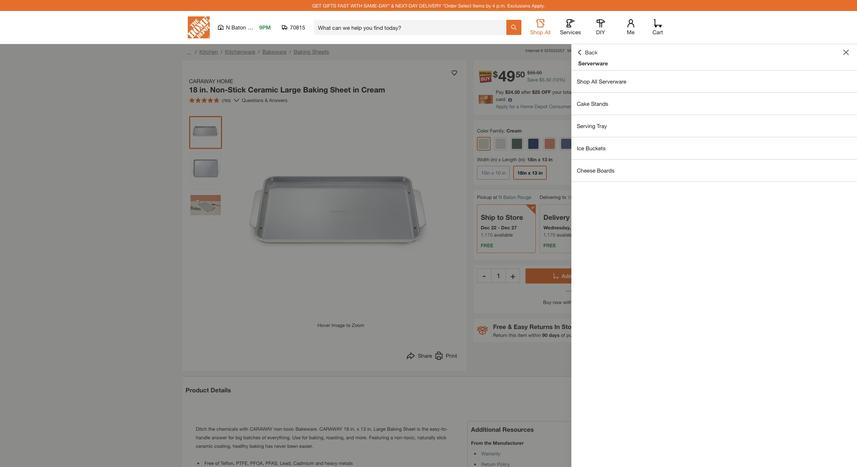 Task type: vqa. For each thing, say whether or not it's contained in the screenshot.
Advertisement element on the top of the page
no



Task type: locate. For each thing, give the bounding box(es) containing it.
10 inside button
[[496, 170, 501, 176]]

a left new
[[648, 89, 651, 95]]

50 inside $ 49 50
[[516, 70, 525, 79]]

2 27 from the left
[[583, 225, 589, 231]]

to inside hover image to zoom button
[[346, 322, 351, 328]]

18in down width (in) x length (in) : 18in x 13 in
[[518, 170, 527, 176]]

/ left bakeware link
[[258, 49, 260, 55]]

0 vertical spatial return
[[493, 332, 508, 338]]

1 (in) from the left
[[491, 157, 497, 162]]

slate image
[[562, 139, 572, 149]]

or up buy now with button
[[570, 288, 577, 294]]

(in) right length
[[519, 157, 525, 162]]

13 down pink image
[[542, 157, 548, 162]]

0 vertical spatial 10
[[554, 77, 560, 83]]

model
[[568, 48, 579, 53]]

cart
[[653, 29, 663, 35], [581, 273, 592, 279]]

1 horizontal spatial n
[[499, 194, 502, 200]]

22
[[492, 225, 497, 231]]

1 horizontal spatial a
[[517, 104, 519, 109]]

and left heavy
[[316, 460, 324, 466]]

0 vertical spatial free
[[493, 323, 506, 331]]

1 vertical spatial &
[[265, 97, 268, 103]]

$ up the "save"
[[528, 70, 530, 75]]

0 vertical spatial 18
[[189, 85, 198, 94]]

70815 button
[[282, 24, 306, 31]]

return left this
[[493, 332, 508, 338]]

purchase.
[[567, 332, 588, 338]]

$ left 49
[[493, 70, 498, 79]]

dec inside delivery wednesday, dec 27 1,170 available
[[573, 225, 582, 231]]

70815
[[290, 24, 305, 30], [568, 195, 581, 200]]

. left '('
[[545, 77, 546, 83]]

services
[[561, 29, 581, 35]]

1 vertical spatial of
[[262, 434, 266, 440]]

0 vertical spatial of
[[561, 332, 566, 338]]

1 horizontal spatial 10
[[554, 77, 560, 83]]

to left the 70815 link
[[562, 194, 567, 200]]

store up purchase.
[[562, 323, 578, 331]]

with right now
[[564, 299, 572, 305]]

1 horizontal spatial non-
[[395, 434, 405, 440]]

15in x 10 in button
[[477, 166, 510, 180]]

/ right "kitchen"
[[221, 49, 222, 55]]

& for free
[[508, 323, 512, 331]]

questions & answers link
[[242, 97, 289, 104]]

1,170 down 22
[[481, 232, 493, 238]]

free down 22
[[481, 243, 494, 248]]

2 vertical spatial baking
[[387, 426, 402, 432]]

questions & answers
[[242, 97, 289, 103]]

10 right 15in
[[496, 170, 501, 176]]

1 horizontal spatial available
[[557, 232, 576, 238]]

0 horizontal spatial sheet
[[330, 85, 351, 94]]

rouge down 18in x 13 in button
[[518, 194, 532, 200]]

1 vertical spatial 18
[[344, 426, 349, 432]]

1 vertical spatial -
[[483, 271, 486, 281]]

0 vertical spatial store
[[506, 213, 523, 221]]

a right featuring
[[391, 434, 393, 440]]

featuring
[[369, 434, 389, 440]]

0 vertical spatial baking
[[294, 48, 311, 55]]

1 horizontal spatial with
[[564, 299, 572, 305]]

& up this
[[508, 323, 512, 331]]

0 vertical spatial shop
[[531, 29, 544, 35]]

caraway up batches
[[250, 426, 273, 432]]

/ right ...
[[195, 49, 197, 55]]

buy now with
[[544, 299, 572, 305]]

2 # from the left
[[580, 48, 583, 53]]

shop all serverware link
[[572, 71, 858, 92]]

70815 up baking sheets link
[[290, 24, 305, 30]]

shop
[[531, 29, 544, 35], [577, 78, 590, 85]]

cream
[[362, 85, 385, 94], [507, 128, 522, 134]]

caraway up roasting,
[[320, 426, 343, 432]]

0 horizontal spatial non-
[[274, 426, 284, 432]]

1 horizontal spatial large
[[374, 426, 386, 432]]

1 horizontal spatial 27
[[583, 225, 589, 231]]

2 vertical spatial 13
[[361, 426, 366, 432]]

2 available from the left
[[557, 232, 576, 238]]

3 dec from the left
[[573, 225, 582, 231]]

10 up your on the right of page
[[554, 77, 560, 83]]

available
[[494, 232, 513, 238], [557, 232, 576, 238]]

& down ceramic
[[265, 97, 268, 103]]

1 dec from the left
[[481, 225, 490, 231]]

0 vertical spatial large
[[281, 85, 301, 94]]

1 vertical spatial sheet
[[403, 426, 416, 432]]

0 vertical spatial n
[[226, 24, 230, 30]]

1 27 from the left
[[512, 225, 517, 231]]

non-
[[274, 426, 284, 432], [395, 434, 405, 440]]

serverware
[[579, 60, 608, 66], [599, 78, 627, 85]]

ptfe,
[[236, 460, 249, 466]]

store
[[506, 213, 523, 221], [562, 323, 578, 331]]

0 horizontal spatial rouge
[[248, 24, 264, 30]]

get
[[312, 3, 322, 8]]

1,170 down wednesday, in the top right of the page
[[544, 232, 556, 238]]

#
[[541, 48, 543, 53], [580, 48, 583, 53]]

1 horizontal spatial shop
[[577, 78, 590, 85]]

menu
[[572, 71, 858, 182]]

13 up the more.
[[361, 426, 366, 432]]

sheet inside caraway home 18 in. non-stick ceramic large baking sheet in cream
[[330, 85, 351, 94]]

0 horizontal spatial or
[[570, 288, 577, 294]]

1 horizontal spatial 18
[[344, 426, 349, 432]]

50 left '('
[[546, 77, 552, 83]]

$
[[493, 70, 498, 79], [528, 70, 530, 75], [540, 77, 542, 83], [506, 89, 508, 95], [533, 89, 535, 95]]

18in up 18in x 13 in
[[528, 157, 537, 162]]

crm
[[610, 48, 620, 53]]

18 up roasting,
[[344, 426, 349, 432]]

1 horizontal spatial 70815
[[568, 195, 581, 200]]

to inside add to cart button
[[574, 273, 579, 279]]

1 horizontal spatial cart
[[653, 29, 663, 35]]

rouge up ... / kitchen / kitchenware / bakeware / baking sheets
[[248, 24, 264, 30]]

dec right 22
[[501, 225, 511, 231]]

cart right add
[[581, 273, 592, 279]]

n right "at"
[[499, 194, 502, 200]]

for left 'big'
[[229, 434, 234, 440]]

1 horizontal spatial free
[[544, 243, 556, 248]]

27 right wednesday, in the top right of the page
[[583, 225, 589, 231]]

apply for a home depot consumer card link
[[496, 104, 583, 109]]

all inside menu
[[592, 78, 598, 85]]

: up gray icon
[[504, 128, 506, 134]]

2 horizontal spatial dec
[[573, 225, 582, 231]]

all for shop all serverware
[[592, 78, 598, 85]]

0 horizontal spatial cream
[[362, 85, 385, 94]]

caraway up non-
[[189, 78, 215, 84]]

1 horizontal spatial 1,170
[[544, 232, 556, 238]]

1 vertical spatial non-
[[395, 434, 405, 440]]

for right use
[[302, 434, 308, 440]]

the right is on the left bottom
[[422, 426, 429, 432]]

large up featuring
[[374, 426, 386, 432]]

1 / from the left
[[195, 49, 197, 55]]

: up 18in x 13 in button
[[525, 157, 526, 162]]

1 horizontal spatial 50
[[546, 77, 552, 83]]

- right 22
[[498, 225, 500, 231]]

1 vertical spatial 13
[[532, 170, 538, 176]]

2 1,170 from the left
[[544, 232, 556, 238]]

0 horizontal spatial large
[[281, 85, 301, 94]]

0 vertical spatial &
[[391, 3, 394, 8]]

...
[[187, 49, 191, 55]]

the for ditch
[[209, 426, 215, 432]]

13 inside ditch the chemicals with caraway non-toxic bakeware. caraway 18 in. x 13 in. large baking sheet is the easy-to- handle answer for big batches of everything. use for baking, roasting, and more. featuring a non-toxic, naturally slick ceramic coating, healthy baking has never been easier.
[[361, 426, 366, 432]]

free for &
[[493, 323, 506, 331]]

icon image
[[477, 326, 488, 335]]

caraway home baking sheets bw shet lr crm c3.1 image
[[191, 154, 221, 184]]

total
[[563, 89, 573, 95]]

free for to
[[481, 243, 494, 248]]

1,170
[[481, 232, 493, 238], [544, 232, 556, 238]]

to inside ship to store dec 22 - dec 27 1,170 available
[[497, 213, 504, 221]]

select
[[458, 3, 472, 8]]

serving
[[577, 123, 596, 129]]

of up has
[[262, 434, 266, 440]]

bakeware link
[[263, 48, 287, 55]]

1 vertical spatial .
[[545, 77, 546, 83]]

large inside ditch the chemicals with caraway non-toxic bakeware. caraway 18 in. x 13 in. large baking sheet is the easy-to- handle answer for big batches of everything. use for baking, roasting, and more. featuring a non-toxic, naturally slick ceramic coating, healthy baking has never been easier.
[[374, 426, 386, 432]]

1 vertical spatial 10
[[496, 170, 501, 176]]

after
[[522, 89, 531, 95]]

return inside free & easy returns in store or online return this item within 90 days of purchase.
[[493, 332, 508, 338]]

0 horizontal spatial 27
[[512, 225, 517, 231]]

0 vertical spatial 70815
[[290, 24, 305, 30]]

cream image
[[479, 139, 489, 149]]

answers
[[269, 97, 288, 103]]

available down wednesday, in the top right of the page
[[557, 232, 576, 238]]

0 vertical spatial serverware
[[579, 60, 608, 66]]

x up the more.
[[357, 426, 360, 432]]

baking for sheet
[[303, 85, 328, 94]]

0 horizontal spatial the
[[209, 426, 215, 432]]

baking inside ... / kitchen / kitchenware / bakeware / baking sheets
[[294, 48, 311, 55]]

/ right bakeware
[[290, 49, 291, 55]]

free down ceramic at the left of the page
[[205, 460, 214, 466]]

1 vertical spatial 18in
[[518, 170, 527, 176]]

18 inside caraway home 18 in. non-stick ceramic large baking sheet in cream
[[189, 85, 198, 94]]

2 dec from the left
[[501, 225, 511, 231]]

n up kitchenware on the top of page
[[226, 24, 230, 30]]

70815 right delivering
[[568, 195, 581, 200]]

apply now image
[[479, 95, 496, 104]]

the for from
[[485, 440, 492, 446]]

0 vertical spatial sheet
[[330, 85, 351, 94]]

0 vertical spatial 18in
[[528, 157, 537, 162]]

0 vertical spatial 13
[[542, 157, 548, 162]]

2 horizontal spatial 13
[[542, 157, 548, 162]]

0 horizontal spatial #
[[541, 48, 543, 53]]

of inside free & easy returns in store or online return this item within 90 days of purchase.
[[561, 332, 566, 338]]

1 horizontal spatial cream
[[507, 128, 522, 134]]

available down 22
[[494, 232, 513, 238]]

9pm
[[259, 24, 271, 30]]

13 inside button
[[532, 170, 538, 176]]

the right from on the right of page
[[485, 440, 492, 446]]

of left teflon,
[[215, 460, 220, 466]]

(in) right width
[[491, 157, 497, 162]]

wednesday,
[[544, 225, 571, 231]]

kitchen
[[199, 48, 218, 55]]

with
[[564, 299, 572, 305], [240, 426, 248, 432]]

& right day*
[[391, 3, 394, 8]]

shop up qualifying
[[577, 78, 590, 85]]

1,170 inside delivery wednesday, dec 27 1,170 available
[[544, 232, 556, 238]]

a left home
[[517, 104, 519, 109]]

or up purchase.
[[580, 323, 586, 331]]

0 horizontal spatial 18in
[[518, 170, 527, 176]]

. up the "save"
[[536, 70, 537, 75]]

What can we help you find today? search field
[[318, 20, 506, 35]]

hover image to zoom button
[[238, 116, 444, 329]]

caraway
[[189, 78, 215, 84], [250, 426, 273, 432], [320, 426, 343, 432]]

naturally
[[418, 434, 436, 440]]

... button
[[186, 48, 192, 57]]

toxic
[[284, 426, 294, 432]]

0 horizontal spatial 13
[[361, 426, 366, 432]]

0 vertical spatial cream
[[362, 85, 385, 94]]

within
[[529, 332, 541, 338]]

- left + button in the bottom of the page
[[483, 271, 486, 281]]

all
[[545, 29, 551, 35], [592, 78, 598, 85]]

1 horizontal spatial all
[[592, 78, 598, 85]]

the right ditch
[[209, 426, 215, 432]]

1 horizontal spatial dec
[[501, 225, 511, 231]]

baton right "at"
[[504, 194, 516, 200]]

store inside free & easy returns in store or online return this item within 90 days of purchase.
[[562, 323, 578, 331]]

add to cart
[[562, 273, 592, 279]]

cart link
[[651, 19, 666, 36]]

free inside free & easy returns in store or online return this item within 90 days of purchase.
[[493, 323, 506, 331]]

home
[[521, 104, 534, 109]]

all up qualifying
[[592, 78, 598, 85]]

1,170 inside ship to store dec 22 - dec 27 1,170 available
[[481, 232, 493, 238]]

shop inside button
[[531, 29, 544, 35]]

50
[[516, 70, 525, 79], [546, 77, 552, 83]]

dec left 22
[[481, 225, 490, 231]]

the
[[209, 426, 215, 432], [422, 426, 429, 432], [485, 440, 492, 446]]

cake stands link
[[572, 93, 858, 115]]

2 vertical spatial &
[[508, 323, 512, 331]]

None field
[[492, 269, 506, 283]]

internet # 325525257 model # bw-shet-lr-crm
[[526, 48, 620, 53]]

2 horizontal spatial the
[[485, 440, 492, 446]]

# left bw-
[[580, 48, 583, 53]]

13
[[542, 157, 548, 162], [532, 170, 538, 176], [361, 426, 366, 432]]

free
[[481, 243, 494, 248], [544, 243, 556, 248]]

boards
[[597, 167, 615, 174]]

info image
[[508, 98, 512, 102]]

in inside caraway home 18 in. non-stick ceramic large baking sheet in cream
[[353, 85, 359, 94]]

1 vertical spatial :
[[525, 157, 526, 162]]

0 horizontal spatial available
[[494, 232, 513, 238]]

dec right wednesday, in the top right of the page
[[573, 225, 582, 231]]

25
[[535, 89, 541, 95]]

home
[[217, 78, 233, 84]]

for down info image
[[510, 104, 516, 109]]

to right ship on the right of page
[[497, 213, 504, 221]]

cart right me
[[653, 29, 663, 35]]

1 horizontal spatial -
[[498, 225, 500, 231]]

manufacturer
[[493, 440, 524, 446]]

1 horizontal spatial and
[[346, 434, 354, 440]]

to left zoom
[[346, 322, 351, 328]]

1 vertical spatial shop
[[577, 78, 590, 85]]

1 horizontal spatial store
[[562, 323, 578, 331]]

ship to store dec 22 - dec 27 1,170 available
[[481, 213, 523, 238]]

1 vertical spatial or
[[580, 323, 586, 331]]

free down wednesday, in the top right of the page
[[544, 243, 556, 248]]

baking inside caraway home 18 in. non-stick ceramic large baking sheet in cream
[[303, 85, 328, 94]]

add
[[562, 273, 572, 279]]

serverware up purchase
[[599, 78, 627, 85]]

- button
[[477, 269, 492, 283]]

& inside free & easy returns in store or online return this item within 90 days of purchase.
[[508, 323, 512, 331]]

shop up internet
[[531, 29, 544, 35]]

all up 325525257
[[545, 29, 551, 35]]

pfas,
[[266, 460, 279, 466]]

all inside button
[[545, 29, 551, 35]]

shop all
[[531, 29, 551, 35]]

2 free from the left
[[544, 243, 556, 248]]

back button
[[577, 49, 598, 56]]

0 vertical spatial with
[[564, 299, 572, 305]]

available inside delivery wednesday, dec 27 1,170 available
[[557, 232, 576, 238]]

0 horizontal spatial 70815
[[290, 24, 305, 30]]

to inside delivering to 70815
[[562, 194, 567, 200]]

1 horizontal spatial the
[[422, 426, 429, 432]]

27 right 22
[[512, 225, 517, 231]]

1 1,170 from the left
[[481, 232, 493, 238]]

to right add
[[574, 273, 579, 279]]

pink image
[[545, 139, 555, 149]]

shop for shop all
[[531, 29, 544, 35]]

10
[[554, 77, 560, 83], [496, 170, 501, 176]]

store down n baton rouge button
[[506, 213, 523, 221]]

0 horizontal spatial 10
[[496, 170, 501, 176]]

non- up everything.
[[274, 426, 284, 432]]

serverware down back
[[579, 60, 608, 66]]

get gifts fast with same-day* & next-day delivery *order select items by 4 p.m. exclusions apply.
[[312, 3, 545, 8]]

shop inside menu
[[577, 78, 590, 85]]

1 vertical spatial return
[[482, 461, 496, 467]]

with up 'big'
[[240, 426, 248, 432]]

18 up the 5 stars image
[[189, 85, 198, 94]]

print
[[446, 352, 458, 359]]

green image
[[512, 139, 523, 149]]

0 horizontal spatial in.
[[200, 85, 208, 94]]

1 # from the left
[[541, 48, 543, 53]]

0 horizontal spatial .
[[536, 70, 537, 75]]

0 horizontal spatial &
[[265, 97, 268, 103]]

:
[[504, 128, 506, 134], [525, 157, 526, 162]]

baton up kitchenware on the top of page
[[232, 24, 246, 30]]

the home depot logo image
[[188, 16, 210, 38]]

50 left 55
[[516, 70, 525, 79]]

all for shop all
[[545, 29, 551, 35]]

2 horizontal spatial of
[[561, 332, 566, 338]]

large up answers
[[281, 85, 301, 94]]

2 / from the left
[[221, 49, 222, 55]]

free right icon
[[493, 323, 506, 331]]

0 horizontal spatial -
[[483, 271, 486, 281]]

non- right featuring
[[395, 434, 405, 440]]

0 horizontal spatial free
[[481, 243, 494, 248]]

bakeware.
[[296, 426, 318, 432]]

caraway inside caraway home 18 in. non-stick ceramic large baking sheet in cream
[[189, 78, 215, 84]]

1 vertical spatial rouge
[[518, 194, 532, 200]]

caraway home baking sheets bw shet lr crm 4f.2 image
[[191, 190, 221, 220]]

1 horizontal spatial of
[[262, 434, 266, 440]]

and left the more.
[[346, 434, 354, 440]]

in. inside caraway home 18 in. non-stick ceramic large baking sheet in cream
[[200, 85, 208, 94]]

1 vertical spatial all
[[592, 78, 598, 85]]

baton
[[232, 24, 246, 30], [504, 194, 516, 200]]

drawer close image
[[844, 50, 849, 55]]

1 horizontal spatial #
[[580, 48, 583, 53]]

0 horizontal spatial shop
[[531, 29, 544, 35]]

return down warranty
[[482, 461, 496, 467]]

# right internet
[[541, 48, 543, 53]]

delivering to 70815
[[540, 194, 581, 200]]

27 inside delivery wednesday, dec 27 1,170 available
[[583, 225, 589, 231]]

0 horizontal spatial 50
[[516, 70, 525, 79]]

x right 15in
[[492, 170, 494, 176]]

ceramic
[[196, 443, 213, 449]]

share
[[418, 352, 432, 359]]

1 free from the left
[[481, 243, 494, 248]]

13 down width (in) x length (in) : 18in x 13 in
[[532, 170, 538, 176]]

1 available from the left
[[494, 232, 513, 238]]

handle
[[196, 434, 210, 440]]

bw-
[[584, 48, 592, 53]]

18in
[[528, 157, 537, 162], [518, 170, 527, 176]]

to for 70815
[[562, 194, 567, 200]]

cheese
[[577, 167, 596, 174]]

1 vertical spatial with
[[240, 426, 248, 432]]

of right days
[[561, 332, 566, 338]]



Task type: describe. For each thing, give the bounding box(es) containing it.
4
[[493, 3, 495, 8]]

free for of
[[205, 460, 214, 466]]

$ down 00
[[540, 77, 542, 83]]

a inside ditch the chemicals with caraway non-toxic bakeware. caraway 18 in. x 13 in. large baking sheet is the easy-to- handle answer for big batches of everything. use for baking, roasting, and more. featuring a non-toxic, naturally slick ceramic coating, healthy baking has never been easier.
[[391, 434, 393, 440]]

lead,
[[280, 460, 292, 466]]

1 horizontal spatial caraway
[[250, 426, 273, 432]]

upon
[[617, 89, 628, 95]]

2 horizontal spatial caraway
[[320, 426, 343, 432]]

teflon,
[[221, 460, 235, 466]]

1 vertical spatial a
[[517, 104, 519, 109]]

with inside ditch the chemicals with caraway non-toxic bakeware. caraway 18 in. x 13 in. large baking sheet is the easy-to- handle answer for big batches of everything. use for baking, roasting, and more. featuring a non-toxic, naturally slick ceramic coating, healthy baking has never been easier.
[[240, 426, 248, 432]]

70815 link
[[568, 194, 581, 201]]

toxic,
[[405, 434, 416, 440]]

warranty
[[482, 450, 501, 456]]

24.50
[[508, 89, 520, 95]]

kitchen link
[[199, 48, 218, 55]]

share button
[[407, 351, 432, 361]]

return policy link
[[482, 461, 510, 467]]

shop for shop all serverware
[[577, 78, 590, 85]]

18in x 13 in button
[[514, 166, 547, 180]]

*order
[[443, 3, 457, 8]]

now
[[553, 299, 562, 305]]

healthy
[[233, 443, 248, 449]]

image
[[332, 322, 345, 328]]

cream inside caraway home 18 in. non-stick ceramic large baking sheet in cream
[[362, 85, 385, 94]]

3 / from the left
[[258, 49, 260, 55]]

new
[[652, 89, 661, 95]]

available inside ship to store dec 22 - dec 27 1,170 available
[[494, 232, 513, 238]]

0 horizontal spatial for
[[229, 434, 234, 440]]

feedback link image
[[848, 116, 858, 153]]

easy-
[[430, 426, 442, 432]]

warranty link
[[482, 450, 501, 456]]

18 inside ditch the chemicals with caraway non-toxic bakeware. caraway 18 in. x 13 in. large baking sheet is the easy-to- handle answer for big batches of everything. use for baking, roasting, and more. featuring a non-toxic, naturally slick ceramic coating, healthy baking has never been easier.
[[344, 426, 349, 432]]

70815 inside delivering to 70815
[[568, 195, 581, 200]]

color
[[477, 128, 489, 134]]

with inside buy now with button
[[564, 299, 572, 305]]

caraway home baking sheets bw shet lr crm 64.0 image
[[191, 117, 221, 147]]

0 vertical spatial cart
[[653, 29, 663, 35]]

& for questions
[[265, 97, 268, 103]]

1 horizontal spatial in.
[[351, 426, 356, 432]]

pay $ 24.50 after $ 25 off
[[496, 89, 551, 95]]

baking sheets link
[[294, 48, 329, 55]]

x inside ditch the chemicals with caraway non-toxic bakeware. caraway 18 in. x 13 in. large baking sheet is the easy-to- handle answer for big batches of everything. use for baking, roasting, and more. featuring a non-toxic, naturally slick ceramic coating, healthy baking has never been easier.
[[357, 426, 360, 432]]

exclusions
[[508, 3, 531, 8]]

has
[[265, 443, 273, 449]]

answer
[[212, 434, 227, 440]]

$ inside $ 49 50
[[493, 70, 498, 79]]

x left length
[[499, 157, 501, 162]]

lr-
[[604, 48, 610, 53]]

$ right after
[[533, 89, 535, 95]]

internet
[[526, 48, 540, 53]]

caraway home 18 in. non-stick ceramic large baking sheet in cream
[[189, 78, 385, 94]]

sheet inside ditch the chemicals with caraway non-toxic bakeware. caraway 18 in. x 13 in. large baking sheet is the easy-to- handle answer for big batches of everything. use for baking, roasting, and more. featuring a non-toxic, naturally slick ceramic coating, healthy baking has never been easier.
[[403, 426, 416, 432]]

free of teflon, ptfe, pfoa, pfas, lead, cadmium and heavy metals
[[205, 460, 353, 466]]

cadmium
[[293, 460, 314, 466]]

n baton rouge button
[[499, 194, 532, 200]]

navy image
[[529, 139, 539, 149]]

depot
[[535, 104, 548, 109]]

5
[[542, 77, 545, 83]]

2 vertical spatial of
[[215, 460, 220, 466]]

stands
[[591, 100, 609, 107]]

purchase
[[596, 89, 616, 95]]

next-
[[396, 3, 409, 8]]

resources
[[503, 425, 534, 433]]

fast
[[338, 3, 349, 8]]

ditch the chemicals with caraway non-toxic bakeware. caraway 18 in. x 13 in. large baking sheet is the easy-to- handle answer for big batches of everything. use for baking, roasting, and more. featuring a non-toxic, naturally slick ceramic coating, healthy baking has never been easier.
[[196, 426, 448, 449]]

50 inside $ 55 . 00 save $ 5 . 50 ( 10 %)
[[546, 77, 552, 83]]

1 vertical spatial and
[[316, 460, 324, 466]]

1 horizontal spatial &
[[391, 3, 394, 8]]

consumer
[[549, 104, 572, 109]]

1 horizontal spatial for
[[302, 434, 308, 440]]

serving tray link
[[572, 115, 858, 137]]

1 horizontal spatial rouge
[[518, 194, 532, 200]]

day
[[409, 3, 418, 8]]

this
[[509, 332, 517, 338]]

family
[[490, 128, 504, 134]]

shop all button
[[530, 19, 552, 36]]

color family : cream
[[477, 128, 522, 134]]

(783) button
[[186, 95, 234, 106]]

$ right pay
[[506, 89, 508, 95]]

cart inside button
[[581, 273, 592, 279]]

1 vertical spatial baton
[[504, 194, 516, 200]]

yellow image
[[578, 139, 588, 149]]

- inside - button
[[483, 271, 486, 281]]

off
[[542, 89, 551, 95]]

big
[[236, 434, 242, 440]]

(
[[553, 77, 554, 83]]

1 vertical spatial cream
[[507, 128, 522, 134]]

tray
[[597, 123, 607, 129]]

delivery
[[544, 213, 570, 221]]

days
[[549, 332, 560, 338]]

same-
[[364, 3, 379, 8]]

2 horizontal spatial in.
[[368, 426, 373, 432]]

x up 18in x 13 in
[[538, 157, 541, 162]]

buy
[[544, 299, 552, 305]]

width (in) x length (in) : 18in x 13 in
[[477, 157, 553, 162]]

1 horizontal spatial :
[[525, 157, 526, 162]]

2 horizontal spatial for
[[510, 104, 516, 109]]

item
[[518, 332, 527, 338]]

to for cart
[[574, 273, 579, 279]]

back
[[586, 49, 598, 55]]

18in x 13 in
[[518, 170, 543, 176]]

policy
[[497, 461, 510, 467]]

everything.
[[268, 434, 291, 440]]

or inside free & easy returns in store or online return this item within 90 days of purchase.
[[580, 323, 586, 331]]

additional
[[471, 425, 501, 433]]

menu containing shop all serverware
[[572, 71, 858, 182]]

caraway home link
[[189, 77, 236, 85]]

cake stands
[[577, 100, 609, 107]]

with
[[351, 3, 363, 8]]

1 horizontal spatial .
[[545, 77, 546, 83]]

0 vertical spatial baton
[[232, 24, 246, 30]]

easy
[[514, 323, 528, 331]]

325525257
[[545, 48, 565, 53]]

serverware inside menu
[[599, 78, 627, 85]]

hover
[[318, 322, 331, 328]]

10 inside $ 55 . 00 save $ 5 . 50 ( 10 %)
[[554, 77, 560, 83]]

chemicals
[[217, 426, 238, 432]]

large inside caraway home 18 in. non-stick ceramic large baking sheet in cream
[[281, 85, 301, 94]]

zoom
[[352, 322, 365, 328]]

length
[[503, 157, 517, 162]]

by
[[486, 3, 491, 8]]

0 horizontal spatial n
[[226, 24, 230, 30]]

00
[[537, 70, 542, 75]]

70815 inside button
[[290, 24, 305, 30]]

0 vertical spatial or
[[570, 288, 577, 294]]

store inside ship to store dec 22 - dec 27 1,170 available
[[506, 213, 523, 221]]

2 (in) from the left
[[519, 157, 525, 162]]

gray image
[[496, 139, 506, 149]]

ceramic
[[248, 85, 278, 94]]

$ 49 50
[[493, 67, 525, 85]]

x down width (in) x length (in) : 18in x 13 in
[[528, 170, 531, 176]]

day*
[[379, 3, 390, 8]]

0 vertical spatial :
[[504, 128, 506, 134]]

buy now with button
[[526, 294, 621, 307]]

to for store
[[497, 213, 504, 221]]

ice buckets link
[[572, 137, 858, 159]]

returns
[[530, 323, 553, 331]]

gifts
[[323, 3, 337, 8]]

4 / from the left
[[290, 49, 291, 55]]

of inside ditch the chemicals with caraway non-toxic bakeware. caraway 18 in. x 13 in. large baking sheet is the easy-to- handle answer for big batches of everything. use for baking, roasting, and more. featuring a non-toxic, naturally slick ceramic coating, healthy baking has never been easier.
[[262, 434, 266, 440]]

baking
[[250, 443, 264, 449]]

baking for sheets
[[294, 48, 311, 55]]

27 inside ship to store dec 22 - dec 27 1,170 available
[[512, 225, 517, 231]]

p.m.
[[497, 3, 506, 8]]

services button
[[560, 19, 582, 36]]

baking inside ditch the chemicals with caraway non-toxic bakeware. caraway 18 in. x 13 in. large baking sheet is the easy-to- handle answer for big batches of everything. use for baking, roasting, and more. featuring a non-toxic, naturally slick ceramic coating, healthy baking has never been easier.
[[387, 426, 402, 432]]

(783)
[[222, 98, 231, 103]]

18in inside 18in x 13 in button
[[518, 170, 527, 176]]

- inside ship to store dec 22 - dec 27 1,170 available
[[498, 225, 500, 231]]

5 stars image
[[189, 97, 219, 103]]

$ 55 . 00 save $ 5 . 50 ( 10 %)
[[528, 70, 566, 83]]

coating,
[[214, 443, 232, 449]]

from the manufacturer
[[471, 440, 524, 446]]

ditch
[[196, 426, 207, 432]]

a inside your total qualifying purchase upon opening a new card.
[[648, 89, 651, 95]]

roasting,
[[326, 434, 345, 440]]

90
[[543, 332, 548, 338]]

and inside ditch the chemicals with caraway non-toxic bakeware. caraway 18 in. x 13 in. large baking sheet is the easy-to- handle answer for big batches of everything. use for baking, roasting, and more. featuring a non-toxic, naturally slick ceramic coating, healthy baking has never been easier.
[[346, 434, 354, 440]]

delivery wednesday, dec 27 1,170 available
[[544, 213, 589, 238]]

free for wednesday,
[[544, 243, 556, 248]]

... / kitchen / kitchenware / bakeware / baking sheets
[[186, 48, 329, 55]]



